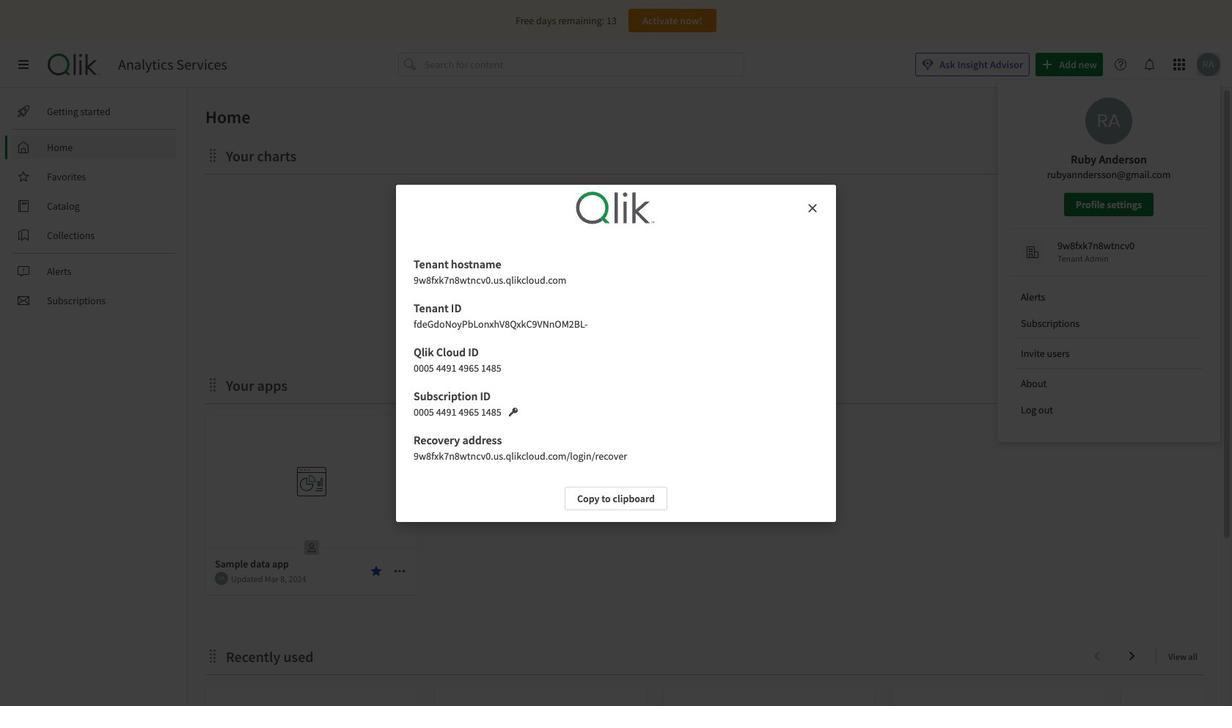 Task type: locate. For each thing, give the bounding box(es) containing it.
1 vertical spatial move collection image
[[205, 377, 220, 392]]

0 horizontal spatial ruby anderson image
[[215, 572, 228, 585]]

1 horizontal spatial ruby anderson image
[[1086, 98, 1133, 145]]

remove from favorites image
[[370, 566, 382, 577]]

1 vertical spatial ruby anderson image
[[1086, 98, 1133, 145]]

0 vertical spatial ruby anderson image
[[1197, 53, 1221, 76]]

ruby anderson image
[[1197, 53, 1221, 76], [1086, 98, 1133, 145], [215, 572, 228, 585]]

navigation pane element
[[0, 94, 187, 318]]

0 vertical spatial move collection image
[[205, 148, 220, 162]]

main content
[[182, 88, 1232, 706]]

1 move collection image from the top
[[205, 148, 220, 162]]

move collection image
[[205, 148, 220, 162], [205, 377, 220, 392]]

close sidebar menu image
[[18, 59, 29, 70]]

ruby anderson element
[[215, 572, 228, 585]]

2 vertical spatial ruby anderson image
[[215, 572, 228, 585]]



Task type: vqa. For each thing, say whether or not it's contained in the screenshot.
fourth More actions icon from the top
no



Task type: describe. For each thing, give the bounding box(es) containing it.
move collection image
[[205, 649, 220, 663]]

2 move collection image from the top
[[205, 377, 220, 392]]

2 horizontal spatial ruby anderson image
[[1197, 53, 1221, 76]]

analytics services element
[[118, 56, 227, 73]]



